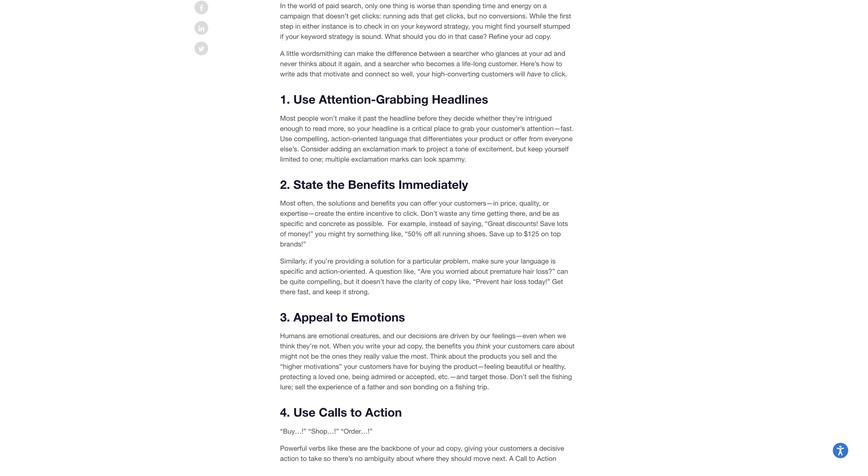 Task type: locate. For each thing, give the bounding box(es) containing it.
and
[[498, 2, 509, 10], [554, 50, 566, 57], [364, 60, 376, 68], [352, 70, 363, 78], [358, 199, 369, 207], [529, 210, 541, 218], [306, 220, 317, 228], [306, 268, 317, 276], [313, 288, 324, 296], [383, 332, 394, 340], [534, 353, 545, 361], [387, 384, 398, 391]]

of inside your customers care about might not be the ones they really value the most. think about the products you sell and the "higher motivations" your customers have for buying the product—feeling beautiful or healthy, protecting a loved one, being admired or accepted, etc.—and target those. don't sell the fishing lure; sell the experience of a father and son bonding on a fishing trip.
[[354, 384, 360, 391]]

1 horizontal spatial click.
[[551, 70, 567, 78]]

0 vertical spatial language
[[380, 135, 408, 143]]

3.
[[280, 310, 290, 325]]

the up stumped
[[548, 12, 558, 20]]

they inside 'most people won't make it past the headline before they decide whether they're intrigued enough to read more, so your headline is a critical place to grab your customer's attention—fast. use compelling, action-oriented language that differentiates your'
[[439, 114, 452, 122]]

1 get from the left
[[350, 12, 360, 20]]

something
[[357, 230, 389, 238]]

and down again,
[[352, 70, 363, 78]]

becomes
[[426, 60, 455, 68]]

most for most often, the solutions and benefits you can offer your customers—in price, quality, or expertise—create the entire incentive to click. don't waste any time getting there, and be as specific and concrete as possible.  for example, instead of saying, "great discounts! save lots of money!" you might try something like, "50% off all running shoes. save up to $125 on top brands!"
[[280, 199, 296, 207]]

$125
[[524, 230, 539, 238]]

action up combines
[[280, 455, 299, 463]]

write inside humans are emotional creatures, and our decisions are driven by our feelings—even when we think they're not. when you write your ad copy, the benefits you
[[366, 343, 380, 350]]

1 horizontal spatial write
[[366, 343, 380, 350]]

verbs
[[309, 445, 326, 453]]

move up forward
[[474, 455, 490, 463]]

make left sure
[[472, 257, 489, 265]]

headline down past
[[372, 125, 398, 132]]

1 vertical spatial offer
[[423, 199, 437, 207]]

action inside powerful verbs like these are the backbone of your ad copy, giving your customers a decisive action to take so there's no ambiguity about where they should move next. a call to action combines action with urgency ("shop now!") to move customers forward in their journey. y
[[537, 455, 557, 463]]

0 vertical spatial make
[[357, 50, 374, 57]]

2 vertical spatial be
[[311, 353, 319, 361]]

shoes.
[[467, 230, 488, 238]]

for up question
[[397, 257, 405, 265]]

0 vertical spatial copy,
[[407, 343, 424, 350]]

0 horizontal spatial if
[[280, 33, 284, 40]]

write inside a little wordsmithing can make the difference between a searcher who glances at your ad and never thinks about it again, and a searcher who becomes a life-long customer. here's how to write ads that motivate and connect so well, your high-converting customers will
[[280, 70, 295, 78]]

0 vertical spatial don't
[[421, 210, 437, 218]]

well,
[[401, 70, 415, 78]]

hair
[[523, 268, 534, 276], [501, 278, 512, 286]]

0 vertical spatial doesn't
[[326, 12, 349, 20]]

strategy
[[329, 33, 353, 40]]

1 vertical spatial compelling,
[[307, 278, 342, 286]]

father
[[367, 384, 385, 391]]

0 vertical spatial use
[[293, 92, 316, 107]]

think
[[430, 353, 447, 361]]

is inside similarly, if you're providing a solution for a particular problem, make sure your language is specific and action-oriented. a question like, "are you worried about premature hair loss?" can be quite compelling, but it doesn't have the clarity of copy like, "prevent hair loss today!" get there fast, and keep it strong.
[[551, 257, 556, 265]]

customers up the 'call'
[[500, 445, 532, 453]]

instead
[[430, 220, 452, 228]]

but down customer's
[[516, 145, 526, 153]]

0 horizontal spatial keep
[[326, 288, 341, 296]]

difference
[[387, 50, 417, 57]]

0 vertical spatial should
[[403, 33, 423, 40]]

1 horizontal spatial keep
[[528, 145, 543, 153]]

2 horizontal spatial like,
[[459, 278, 471, 286]]

the right value
[[400, 353, 409, 361]]

of inside similarly, if you're providing a solution for a particular problem, make sure your language is specific and action-oriented. a question like, "are you worried about premature hair loss?" can be quite compelling, but it doesn't have the clarity of copy like, "prevent hair loss today!" get there fast, and keep it strong.
[[434, 278, 440, 286]]

write down never
[[280, 70, 295, 78]]

1 horizontal spatial keyword
[[416, 22, 442, 30]]

1 horizontal spatial ads
[[408, 12, 419, 20]]

0 vertical spatial save
[[540, 220, 555, 228]]

sell
[[522, 353, 532, 361], [529, 373, 539, 381], [295, 384, 305, 391]]

most
[[280, 114, 296, 122], [280, 199, 296, 207]]

offer inside product or offer from everyone else's. consider adding an exclamation mark to project a tone of excitement, but keep yourself limited to one; multiple exclamation marks can look spammy.
[[513, 135, 527, 143]]

1 horizontal spatial running
[[443, 230, 465, 238]]

if left you're
[[309, 257, 313, 265]]

1 horizontal spatial fishing
[[552, 373, 572, 381]]

copy, up most.
[[407, 343, 424, 350]]

action down "father"
[[365, 406, 402, 420]]

1 vertical spatial running
[[443, 230, 465, 238]]

copy
[[442, 278, 457, 286]]

backbone
[[381, 445, 412, 453]]

incentive
[[366, 210, 393, 218]]

1 horizontal spatial so
[[348, 125, 355, 132]]

your up where at the bottom of the page
[[421, 445, 435, 453]]

make inside a little wordsmithing can make the difference between a searcher who glances at your ad and never thinks about it again, and a searcher who becomes a life-long customer. here's how to write ads that motivate and connect so well, your high-converting customers will
[[357, 50, 374, 57]]

a inside 'most people won't make it past the headline before they decide whether they're intrigued enough to read more, so your headline is a critical place to grab your customer's attention—fast. use compelling, action-oriented language that differentiates your'
[[407, 125, 410, 132]]

those.
[[490, 373, 508, 381]]

2 think from the left
[[476, 343, 493, 350]]

2 vertical spatial might
[[280, 353, 297, 361]]

sell down beautiful
[[529, 373, 539, 381]]

can inside most often, the solutions and benefits you can offer your customers—in price, quality, or expertise—create the entire incentive to click. don't waste any time getting there, and be as specific and concrete as possible.  for example, instead of saying, "great discounts! save lots of money!" you might try something like, "50% off all running shoes. save up to $125 on top brands!"
[[410, 199, 421, 207]]

0 horizontal spatial no
[[355, 455, 363, 463]]

1 vertical spatial they're
[[297, 343, 318, 350]]

loss?"
[[536, 268, 555, 276]]

a up their
[[509, 455, 514, 463]]

1 vertical spatial if
[[309, 257, 313, 265]]

about inside a little wordsmithing can make the difference between a searcher who glances at your ad and never thinks about it again, and a searcher who becomes a life-long customer. here's how to write ads that motivate and connect so well, your high-converting customers will
[[319, 60, 337, 68]]

action down take
[[312, 465, 331, 466]]

customers—in
[[454, 199, 499, 207]]

lots
[[557, 220, 568, 228]]

"prevent
[[473, 278, 499, 286]]

1 horizontal spatial no
[[479, 12, 487, 20]]

about right the "think"
[[449, 353, 466, 361]]

a up while
[[543, 2, 547, 10]]

or inside most often, the solutions and benefits you can offer your customers—in price, quality, or expertise—create the entire incentive to click. don't waste any time getting there, and be as specific and concrete as possible.  for example, instead of saying, "great discounts! save lots of money!" you might try something like, "50% off all running shoes. save up to $125 on top brands!"
[[543, 199, 549, 207]]

don't down beautiful
[[510, 373, 527, 381]]

like, down worried
[[459, 278, 471, 286]]

ads
[[408, 12, 419, 20], [297, 70, 308, 78]]

1 specific from the top
[[280, 220, 304, 228]]

can up get
[[557, 268, 568, 276]]

next.
[[492, 455, 507, 463]]

paid
[[326, 2, 339, 10]]

fishing down 'etc.—and'
[[455, 384, 475, 391]]

similarly,
[[280, 257, 307, 265]]

target
[[470, 373, 488, 381]]

possible.
[[357, 220, 384, 228]]

linkedin image
[[199, 25, 204, 32]]

often,
[[297, 199, 315, 207]]

to
[[356, 22, 362, 30], [556, 60, 562, 68], [543, 70, 550, 78], [305, 125, 311, 132], [453, 125, 459, 132], [419, 145, 425, 153], [302, 155, 308, 163], [395, 210, 401, 218], [516, 230, 522, 238], [336, 310, 348, 325], [351, 406, 362, 420], [301, 455, 307, 463], [529, 455, 535, 463], [417, 465, 423, 466]]

the inside a little wordsmithing can make the difference between a searcher who glances at your ad and never thinks about it again, and a searcher who becomes a life-long customer. here's how to write ads that motivate and connect so well, your high-converting customers will
[[376, 50, 385, 57]]

0 horizontal spatial fishing
[[455, 384, 475, 391]]

about down we
[[557, 343, 575, 350]]

no up urgency
[[355, 455, 363, 463]]

have to click.
[[527, 70, 567, 78]]

a inside in the world of paid search, only one thing is worse than spending time and energy on a campaign that doesn't get clicks: running ads that get clicks, but no conversions. while the first step in either instance is to check in on your keyword strategy, you might find yourself stumped if your keyword strategy is sound. what should you do in that case? refine your ad copy.
[[543, 2, 547, 10]]

running inside in the world of paid search, only one thing is worse than spending time and energy on a campaign that doesn't get clicks: running ads that get clicks, but no conversions. while the first step in either instance is to check in on your keyword strategy, you might find yourself stumped if your keyword strategy is sound. what should you do in that case? refine your ad copy.
[[383, 12, 406, 20]]

they inside powerful verbs like these are the backbone of your ad copy, giving your customers a decisive action to take so there's no ambiguity about where they should move next. a call to action combines action with urgency ("shop now!") to move customers forward in their journey. y
[[436, 455, 449, 463]]

keyword down either
[[301, 33, 327, 40]]

open accessibe: accessibility options, statement and help image
[[837, 446, 845, 456]]

a
[[543, 2, 547, 10], [447, 50, 451, 57], [378, 60, 381, 68], [456, 60, 460, 68], [407, 125, 410, 132], [450, 145, 453, 153], [366, 257, 369, 265], [407, 257, 411, 265], [313, 373, 317, 381], [362, 384, 366, 391], [450, 384, 454, 391], [534, 445, 538, 453]]

1 vertical spatial keep
[[326, 288, 341, 296]]

1 vertical spatial language
[[521, 257, 549, 265]]

of inside in the world of paid search, only one thing is worse than spending time and energy on a campaign that doesn't get clicks: running ads that get clicks, but no conversions. while the first step in either instance is to check in on your keyword strategy, you might find yourself stumped if your keyword strategy is sound. what should you do in that case? refine your ad copy.
[[318, 2, 324, 10]]

a left solution at the left of the page
[[366, 257, 369, 265]]

product or offer from everyone else's. consider adding an exclamation mark to project a tone of excitement, but keep yourself limited to one; multiple exclamation marks can look spammy.
[[280, 135, 573, 163]]

oriented
[[353, 135, 378, 143]]

you inside similarly, if you're providing a solution for a particular problem, make sure your language is specific and action-oriented. a question like, "are you worried about premature hair loss?" can be quite compelling, but it doesn't have the clarity of copy like, "prevent hair loss today!" get there fast, and keep it strong.
[[433, 268, 444, 276]]

0 horizontal spatial as
[[348, 220, 355, 228]]

you up case?
[[472, 22, 483, 30]]

be inside similarly, if you're providing a solution for a particular problem, make sure your language is specific and action-oriented. a question like, "are you worried about premature hair loss?" can be quite compelling, but it doesn't have the clarity of copy like, "prevent hair loss today!" get there fast, and keep it strong.
[[280, 278, 288, 286]]

not
[[299, 353, 309, 361]]

1 horizontal spatial doesn't
[[361, 278, 384, 286]]

the inside similarly, if you're providing a solution for a particular problem, make sure your language is specific and action-oriented. a question like, "are you worried about premature hair loss?" can be quite compelling, but it doesn't have the clarity of copy like, "prevent hair loss today!" get there fast, and keep it strong.
[[403, 278, 412, 286]]

headline down the grabbing
[[390, 114, 416, 122]]

0 vertical spatial be
[[543, 210, 550, 218]]

yourself
[[517, 22, 541, 30], [545, 145, 569, 153]]

keyword
[[416, 22, 442, 30], [301, 33, 327, 40]]

of down being
[[354, 384, 360, 391]]

1 vertical spatial time
[[472, 210, 485, 218]]

past
[[363, 114, 376, 122]]

can down mark
[[411, 155, 422, 163]]

else's.
[[280, 145, 299, 153]]

2 horizontal spatial but
[[516, 145, 526, 153]]

2 specific from the top
[[280, 268, 304, 276]]

you down the "by"
[[463, 343, 474, 350]]

they for your
[[349, 353, 362, 361]]

you up beautiful
[[509, 353, 520, 361]]

high-
[[432, 70, 448, 78]]

exclamation down oriented
[[363, 145, 400, 153]]

most left often,
[[280, 199, 296, 207]]

and inside in the world of paid search, only one thing is worse than spending time and energy on a campaign that doesn't get clicks: running ads that get clicks, but no conversions. while the first step in either instance is to check in on your keyword strategy, you might find yourself stumped if your keyword strategy is sound. what should you do in that case? refine your ad copy.
[[498, 2, 509, 10]]

if inside similarly, if you're providing a solution for a particular problem, make sure your language is specific and action-oriented. a question like, "are you worried about premature hair loss?" can be quite compelling, but it doesn't have the clarity of copy like, "prevent hair loss today!" get there fast, and keep it strong.
[[309, 257, 313, 265]]

emotions
[[351, 310, 405, 325]]

as
[[552, 210, 559, 218], [348, 220, 355, 228]]

0 horizontal spatial hair
[[501, 278, 512, 286]]

1 vertical spatial doesn't
[[361, 278, 384, 286]]

2 horizontal spatial so
[[392, 70, 399, 78]]

might down the concrete
[[328, 230, 345, 238]]

the down healthy,
[[541, 373, 550, 381]]

0 vertical spatial no
[[479, 12, 487, 20]]

they for place
[[439, 114, 452, 122]]

doesn't inside in the world of paid search, only one thing is worse than spending time and energy on a campaign that doesn't get clicks: running ads that get clicks, but no conversions. while the first step in either instance is to check in on your keyword strategy, you might find yourself stumped if your keyword strategy is sound. what should you do in that case? refine your ad copy.
[[326, 12, 349, 20]]

is
[[410, 2, 415, 10], [349, 22, 354, 30], [355, 33, 360, 40], [400, 125, 405, 132], [551, 257, 556, 265]]

accepted,
[[406, 373, 437, 381]]

as up the lots
[[552, 210, 559, 218]]

2 vertical spatial sell
[[295, 384, 305, 391]]

1 think from the left
[[280, 343, 295, 350]]

doesn't up strong.
[[361, 278, 384, 286]]

keep
[[528, 145, 543, 153], [326, 288, 341, 296]]

as up try in the left of the page
[[348, 220, 355, 228]]

0 vertical spatial but
[[467, 12, 478, 20]]

0 horizontal spatial but
[[344, 278, 354, 286]]

exclamation
[[363, 145, 400, 153], [351, 155, 388, 163]]

on inside most often, the solutions and benefits you can offer your customers—in price, quality, or expertise—create the entire incentive to click. don't waste any time getting there, and be as specific and concrete as possible.  for example, instead of saying, "great discounts! save lots of money!" you might try something like, "50% off all running shoes. save up to $125 on top brands!"
[[541, 230, 549, 238]]

2 horizontal spatial be
[[543, 210, 550, 218]]

a little wordsmithing can make the difference between a searcher who glances at your ad and never thinks about it again, and a searcher who becomes a life-long customer. here's how to write ads that motivate and connect so well, your high-converting customers will
[[280, 50, 566, 78]]

1 vertical spatial keyword
[[301, 33, 327, 40]]

long
[[473, 60, 487, 68]]

2 vertical spatial but
[[344, 278, 354, 286]]

the down sound.
[[376, 50, 385, 57]]

your inside similarly, if you're providing a solution for a particular problem, make sure your language is specific and action-oriented. a question like, "are you worried about premature hair loss?" can be quite compelling, but it doesn't have the clarity of copy like, "prevent hair loss today!" get there fast, and keep it strong.
[[506, 257, 519, 265]]

fast,
[[297, 288, 311, 296]]

benefits up incentive
[[371, 199, 395, 207]]

1 vertical spatial so
[[348, 125, 355, 132]]

or down customer's
[[505, 135, 512, 143]]

0 vertical spatial so
[[392, 70, 399, 78]]

0 vertical spatial a
[[280, 50, 285, 57]]

connect
[[365, 70, 390, 78]]

to left the check
[[356, 22, 362, 30]]

one,
[[337, 373, 350, 381]]

1 vertical spatial for
[[410, 363, 418, 371]]

0 vertical spatial action
[[365, 406, 402, 420]]

1 horizontal spatial be
[[311, 353, 319, 361]]

language inside similarly, if you're providing a solution for a particular problem, make sure your language is specific and action-oriented. a question like, "are you worried about premature hair loss?" can be quite compelling, but it doesn't have the clarity of copy like, "prevent hair loss today!" get there fast, and keep it strong.
[[521, 257, 549, 265]]

should down giving
[[451, 455, 472, 463]]

don't up instead
[[421, 210, 437, 218]]

loss
[[514, 278, 527, 286]]

no inside in the world of paid search, only one thing is worse than spending time and energy on a campaign that doesn't get clicks: running ads that get clicks, but no conversions. while the first step in either instance is to check in on your keyword strategy, you might find yourself stumped if your keyword strategy is sound. what should you do in that case? refine your ad copy.
[[479, 12, 487, 20]]

time inside in the world of paid search, only one thing is worse than spending time and energy on a campaign that doesn't get clicks: running ads that get clicks, but no conversions. while the first step in either instance is to check in on your keyword strategy, you might find yourself stumped if your keyword strategy is sound. what should you do in that case? refine your ad copy.
[[483, 2, 496, 10]]

1 horizontal spatial our
[[480, 332, 490, 340]]

0 vertical spatial action
[[280, 455, 299, 463]]

your up waste
[[439, 199, 452, 207]]

it up motivate
[[338, 60, 342, 68]]

like, left "are on the bottom of the page
[[404, 268, 416, 276]]

off
[[424, 230, 432, 238]]

1 horizontal spatial like,
[[404, 268, 416, 276]]

the right past
[[378, 114, 388, 122]]

all
[[434, 230, 441, 238]]

2 most from the top
[[280, 199, 296, 207]]

0 vertical spatial action-
[[331, 135, 353, 143]]

on down 'etc.—and'
[[440, 384, 448, 391]]

your up premature
[[506, 257, 519, 265]]

ones
[[332, 353, 347, 361]]

1 vertical spatial action
[[312, 465, 331, 466]]

get down 'search,'
[[350, 12, 360, 20]]

"buy…!" "shop…!" "order…!"
[[280, 428, 373, 436]]

0 vertical spatial offer
[[513, 135, 527, 143]]

0 horizontal spatial like,
[[391, 230, 403, 238]]

0 horizontal spatial searcher
[[383, 60, 410, 68]]

copy.
[[535, 33, 552, 40]]

by
[[471, 332, 478, 340]]

keep inside similarly, if you're providing a solution for a particular problem, make sure your language is specific and action-oriented. a question like, "are you worried about premature hair loss?" can be quite compelling, but it doesn't have the clarity of copy like, "prevent hair loss today!" get there fast, and keep it strong.
[[326, 288, 341, 296]]

but inside in the world of paid search, only one thing is worse than spending time and energy on a campaign that doesn't get clicks: running ads that get clicks, but no conversions. while the first step in either instance is to check in on your keyword strategy, you might find yourself stumped if your keyword strategy is sound. what should you do in that case? refine your ad copy.
[[467, 12, 478, 20]]

running down thing
[[383, 12, 406, 20]]

ad
[[526, 33, 533, 40], [544, 50, 552, 57], [398, 343, 405, 350], [437, 445, 444, 453]]

1 vertical spatial copy,
[[446, 445, 463, 453]]

1 horizontal spatial action
[[537, 455, 557, 463]]

worse
[[417, 2, 435, 10]]

the inside powerful verbs like these are the backbone of your ad copy, giving your customers a decisive action to take so there's no ambiguity about where they should move next. a call to action combines action with urgency ("shop now!") to move customers forward in their journey. y
[[370, 445, 379, 453]]

searcher up life-
[[453, 50, 479, 57]]

specific down similarly,
[[280, 268, 304, 276]]

benefits down driven
[[437, 343, 461, 350]]

1 vertical spatial might
[[328, 230, 345, 238]]

that down worse
[[421, 12, 433, 20]]

don't
[[421, 210, 437, 218], [510, 373, 527, 381]]

one
[[380, 2, 391, 10]]

0 horizontal spatial should
[[403, 33, 423, 40]]

customer's
[[492, 125, 525, 132]]

0 vertical spatial exclamation
[[363, 145, 400, 153]]

call
[[516, 455, 527, 463]]

protecting
[[280, 373, 311, 381]]

who up well,
[[412, 60, 424, 68]]

2 vertical spatial make
[[472, 257, 489, 265]]

you're
[[315, 257, 333, 265]]

about inside similarly, if you're providing a solution for a particular problem, make sure your language is specific and action-oriented. a question like, "are you worried about premature hair loss?" can be quite compelling, but it doesn't have the clarity of copy like, "prevent hair loss today!" get there fast, and keep it strong.
[[471, 268, 488, 276]]

0 vertical spatial keep
[[528, 145, 543, 153]]

discounts!
[[507, 220, 538, 228]]

2 vertical spatial they
[[436, 455, 449, 463]]

0 horizontal spatial for
[[397, 257, 405, 265]]

action- down you're
[[319, 268, 340, 276]]

healthy,
[[543, 363, 566, 371]]

our
[[396, 332, 406, 340], [480, 332, 490, 340]]

1 horizontal spatial language
[[521, 257, 549, 265]]

2 horizontal spatial might
[[485, 22, 502, 30]]

0 vertical spatial benefits
[[371, 199, 395, 207]]

2 vertical spatial use
[[293, 406, 316, 420]]

that
[[312, 12, 324, 20], [421, 12, 433, 20], [455, 33, 467, 40], [310, 70, 322, 78], [409, 135, 421, 143]]

copy, inside powerful verbs like these are the backbone of your ad copy, giving your customers a decisive action to take so there's no ambiguity about where they should move next. a call to action combines action with urgency ("shop now!") to move customers forward in their journey. y
[[446, 445, 463, 453]]

thing
[[393, 2, 408, 10]]

1 horizontal spatial searcher
[[453, 50, 479, 57]]

specific
[[280, 220, 304, 228], [280, 268, 304, 276]]

intrigued
[[525, 114, 552, 122]]

ads inside in the world of paid search, only one thing is worse than spending time and energy on a campaign that doesn't get clicks: running ads that get clicks, but no conversions. while the first step in either instance is to check in on your keyword strategy, you might find yourself stumped if your keyword strategy is sound. what should you do in that case? refine your ad copy.
[[408, 12, 419, 20]]

0 vertical spatial if
[[280, 33, 284, 40]]

hair up loss
[[523, 268, 534, 276]]

and up the conversions.
[[498, 2, 509, 10]]

providing
[[335, 257, 364, 265]]

0 vertical spatial like,
[[391, 230, 403, 238]]

0 horizontal spatial action
[[280, 455, 299, 463]]

brands!"
[[280, 240, 306, 248]]

while
[[530, 12, 546, 20]]

a up spammy.
[[450, 145, 453, 153]]

is right thing
[[410, 2, 415, 10]]

be inside your customers care about might not be the ones they really value the most. think about the products you sell and the "higher motivations" your customers have for buying the product—feeling beautiful or healthy, protecting a loved one, being admired or accepted, etc.—and target those. don't sell the fishing lure; sell the experience of a father and son bonding on a fishing trip.
[[311, 353, 319, 361]]

0 vertical spatial as
[[552, 210, 559, 218]]

2.
[[280, 177, 290, 192]]

are right these
[[358, 445, 368, 453]]

they inside your customers care about might not be the ones they really value the most. think about the products you sell and the "higher motivations" your customers have for buying the product—feeling beautiful or healthy, protecting a loved one, being admired or accepted, etc.—and target those. don't sell the fishing lure; sell the experience of a father and son bonding on a fishing trip.
[[349, 353, 362, 361]]

1 horizontal spatial don't
[[510, 373, 527, 381]]

no inside powerful verbs like these are the backbone of your ad copy, giving your customers a decisive action to take so there's no ambiguity about where they should move next. a call to action combines action with urgency ("shop now!") to move customers forward in their journey. y
[[355, 455, 363, 463]]

a inside similarly, if you're providing a solution for a particular problem, make sure your language is specific and action-oriented. a question like, "are you worried about premature hair loss?" can be quite compelling, but it doesn't have the clarity of copy like, "prevent hair loss today!" get there fast, and keep it strong.
[[369, 268, 374, 276]]

most inside most often, the solutions and benefits you can offer your customers—in price, quality, or expertise—create the entire incentive to click. don't waste any time getting there, and be as specific and concrete as possible.  for example, instead of saying, "great discounts! save lots of money!" you might try something like, "50% off all running shoes. save up to $125 on top brands!"
[[280, 199, 296, 207]]

2 vertical spatial so
[[324, 455, 331, 463]]

it left strong.
[[343, 288, 346, 296]]

a inside powerful verbs like these are the backbone of your ad copy, giving your customers a decisive action to take so there's no ambiguity about where they should move next. a call to action combines action with urgency ("shop now!") to move customers forward in their journey. y
[[509, 455, 514, 463]]

customers
[[482, 70, 514, 78], [508, 343, 540, 350], [359, 363, 391, 371], [500, 445, 532, 453], [444, 465, 476, 466]]

1 vertical spatial headline
[[372, 125, 398, 132]]

today!"
[[528, 278, 550, 286]]

our right the "by"
[[480, 332, 490, 340]]

there,
[[510, 210, 527, 218]]

exclamation down an
[[351, 155, 388, 163]]

to up example, at the left
[[395, 210, 401, 218]]

0 vertical spatial specific
[[280, 220, 304, 228]]

ad up how
[[544, 50, 552, 57]]

is left critical at top
[[400, 125, 405, 132]]

0 vertical spatial headline
[[390, 114, 416, 122]]

benefits inside humans are emotional creatures, and our decisions are driven by our feelings—even when we think they're not. when you write your ad copy, the benefits you
[[437, 343, 461, 350]]

clarity
[[414, 278, 432, 286]]

0 horizontal spatial so
[[324, 455, 331, 463]]

1 horizontal spatial are
[[358, 445, 368, 453]]

are inside powerful verbs like these are the backbone of your ad copy, giving your customers a decisive action to take so there's no ambiguity about where they should move next. a call to action combines action with urgency ("shop now!") to move customers forward in their journey. y
[[358, 445, 368, 453]]

0 horizontal spatial who
[[412, 60, 424, 68]]

yourself down everyone
[[545, 145, 569, 153]]

1 vertical spatial no
[[355, 455, 363, 463]]

0 horizontal spatial move
[[425, 465, 442, 466]]

the
[[288, 2, 297, 10], [548, 12, 558, 20], [376, 50, 385, 57], [378, 114, 388, 122], [327, 177, 345, 192], [317, 199, 326, 207], [336, 210, 345, 218], [403, 278, 412, 286], [426, 343, 435, 350], [321, 353, 330, 361], [400, 353, 409, 361], [468, 353, 478, 361], [547, 353, 557, 361], [442, 363, 452, 371], [541, 373, 550, 381], [307, 384, 317, 391], [370, 445, 379, 453]]

for down most.
[[410, 363, 418, 371]]

might inside your customers care about might not be the ones they really value the most. think about the products you sell and the "higher motivations" your customers have for buying the product—feeling beautiful or healthy, protecting a loved one, being admired or accepted, etc.—and target those. don't sell the fishing lure; sell the experience of a father and son bonding on a fishing trip.
[[280, 353, 297, 361]]

"higher
[[280, 363, 302, 371]]

copy, inside humans are emotional creatures, and our decisions are driven by our feelings—even when we think they're not. when you write your ad copy, the benefits you
[[407, 343, 424, 350]]

might
[[485, 22, 502, 30], [328, 230, 345, 238], [280, 353, 297, 361]]

1 most from the top
[[280, 114, 296, 122]]

they're inside 'most people won't make it past the headline before they decide whether they're intrigued enough to read more, so your headline is a critical place to grab your customer's attention—fast. use compelling, action-oriented language that differentiates your'
[[503, 114, 523, 122]]

0 horizontal spatial copy,
[[407, 343, 424, 350]]

in the world of paid search, only one thing is worse than spending time and energy on a campaign that doesn't get clicks: running ads that get clicks, but no conversions. while the first step in either instance is to check in on your keyword strategy, you might find yourself stumped if your keyword strategy is sound. what should you do in that case? refine your ad copy.
[[280, 2, 571, 40]]

money!"
[[288, 230, 313, 238]]

get down than
[[435, 12, 444, 20]]

benefits inside most often, the solutions and benefits you can offer your customers—in price, quality, or expertise—create the entire incentive to click. don't waste any time getting there, and be as specific and concrete as possible.  for example, instead of saying, "great discounts! save lots of money!" you might try something like, "50% off all running shoes. save up to $125 on top brands!"
[[371, 199, 395, 207]]

sell up beautiful
[[522, 353, 532, 361]]

0 vertical spatial write
[[280, 70, 295, 78]]

0 vertical spatial keyword
[[416, 22, 442, 30]]

ad inside in the world of paid search, only one thing is worse than spending time and energy on a campaign that doesn't get clicks: running ads that get clicks, but no conversions. while the first step in either instance is to check in on your keyword strategy, you might find yourself stumped if your keyword strategy is sound. what should you do in that case? refine your ad copy.
[[526, 33, 533, 40]]

in inside powerful verbs like these are the backbone of your ad copy, giving your customers a decisive action to take so there's no ambiguity about where they should move next. a call to action combines action with urgency ("shop now!") to move customers forward in their journey. y
[[503, 465, 509, 466]]

time down customers—in
[[472, 210, 485, 218]]

action up journey.
[[537, 455, 557, 463]]



Task type: vqa. For each thing, say whether or not it's contained in the screenshot.
amazon
no



Task type: describe. For each thing, give the bounding box(es) containing it.
to right mark
[[419, 145, 425, 153]]

can inside similarly, if you're providing a solution for a particular problem, make sure your language is specific and action-oriented. a question like, "are you worried about premature hair loss?" can be quite compelling, but it doesn't have the clarity of copy like, "prevent hair loss today!" get there fast, and keep it strong.
[[557, 268, 568, 276]]

doesn't inside similarly, if you're providing a solution for a particular problem, make sure your language is specific and action-oriented. a question like, "are you worried about premature hair loss?" can be quite compelling, but it doesn't have the clarity of copy like, "prevent hair loss today!" get there fast, and keep it strong.
[[361, 278, 384, 286]]

and down 'quality,'
[[529, 210, 541, 218]]

you up example, at the left
[[397, 199, 408, 207]]

you left 'do'
[[425, 33, 436, 40]]

humans
[[280, 332, 306, 340]]

0 horizontal spatial save
[[489, 230, 505, 238]]

the up healthy,
[[547, 353, 557, 361]]

your inside humans are emotional creatures, and our decisions are driven by our feelings—even when we think they're not. when you write your ad copy, the benefits you
[[382, 343, 396, 350]]

"50%
[[405, 230, 422, 238]]

world
[[299, 2, 316, 10]]

it inside a little wordsmithing can make the difference between a searcher who glances at your ad and never thinks about it again, and a searcher who becomes a life-long customer. here's how to write ads that motivate and connect so well, your high-converting customers will
[[338, 60, 342, 68]]

at
[[521, 50, 527, 57]]

so inside 'most people won't make it past the headline before they decide whether they're intrigued enough to read more, so your headline is a critical place to grab your customer's attention—fast. use compelling, action-oriented language that differentiates your'
[[348, 125, 355, 132]]

what
[[385, 33, 401, 40]]

between
[[419, 50, 445, 57]]

your inside most often, the solutions and benefits you can offer your customers—in price, quality, or expertise—create the entire incentive to click. don't waste any time getting there, and be as specific and concrete as possible.  for example, instead of saying, "great discounts! save lots of money!" you might try something like, "50% off all running shoes. save up to $125 on top brands!"
[[439, 199, 452, 207]]

now!")
[[396, 465, 415, 466]]

customers down "feelings—even"
[[508, 343, 540, 350]]

you inside your customers care about might not be the ones they really value the most. think about the products you sell and the "higher motivations" your customers have for buying the product—feeling beautiful or healthy, protecting a loved one, being admired or accepted, etc.—and target those. don't sell the fishing lure; sell the experience of a father and son bonding on a fishing trip.
[[509, 353, 520, 361]]

motivate
[[324, 70, 350, 78]]

conversions.
[[489, 12, 528, 20]]

how
[[541, 60, 554, 68]]

time inside most often, the solutions and benefits you can offer your customers—in price, quality, or expertise—create the entire incentive to click. don't waste any time getting there, and be as specific and concrete as possible.  for example, instead of saying, "great discounts! save lots of money!" you might try something like, "50% off all running shoes. save up to $125 on top brands!"
[[472, 210, 485, 218]]

to up "order…!"
[[351, 406, 362, 420]]

like, inside most often, the solutions and benefits you can offer your customers—in price, quality, or expertise—create the entire incentive to click. don't waste any time getting there, and be as specific and concrete as possible.  for example, instead of saying, "great discounts! save lots of money!" you might try something like, "50% off all running shoes. save up to $125 on top brands!"
[[391, 230, 403, 238]]

your right at
[[529, 50, 542, 57]]

0 horizontal spatial action
[[365, 406, 402, 420]]

motivations"
[[304, 363, 342, 371]]

customers down giving
[[444, 465, 476, 466]]

solutions
[[328, 199, 356, 207]]

premature
[[490, 268, 521, 276]]

2. state the benefits immediately
[[280, 177, 468, 192]]

if inside in the world of paid search, only one thing is worse than spending time and energy on a campaign that doesn't get clicks: running ads that get clicks, but no conversions. while the first step in either instance is to check in on your keyword strategy, you might find yourself stumped if your keyword strategy is sound. what should you do in that case? refine your ad copy.
[[280, 33, 284, 40]]

be inside most often, the solutions and benefits you can offer your customers—in price, quality, or expertise—create the entire incentive to click. don't waste any time getting there, and be as specific and concrete as possible.  for example, instead of saying, "great discounts! save lots of money!" you might try something like, "50% off all running shoes. save up to $125 on top brands!"
[[543, 210, 550, 218]]

1 vertical spatial sell
[[529, 373, 539, 381]]

the right often,
[[317, 199, 326, 207]]

clicks,
[[446, 12, 466, 20]]

like
[[328, 445, 338, 453]]

the up 'etc.—and'
[[442, 363, 452, 371]]

step
[[280, 22, 293, 30]]

or up 'son'
[[398, 373, 404, 381]]

and down care
[[534, 353, 545, 361]]

again,
[[344, 60, 363, 68]]

about inside powerful verbs like these are the backbone of your ad copy, giving your customers a decisive action to take so there's no ambiguity about where they should move next. a call to action combines action with urgency ("shop now!") to move customers forward in their journey. y
[[396, 455, 414, 463]]

twitter image
[[198, 46, 205, 53]]

that inside a little wordsmithing can make the difference between a searcher who glances at your ad and never thinks about it again, and a searcher who becomes a life-long customer. here's how to write ads that motivate and connect so well, your high-converting customers will
[[310, 70, 322, 78]]

of down any
[[454, 220, 460, 228]]

the down "protecting"
[[307, 384, 317, 391]]

0 vertical spatial have
[[527, 70, 542, 78]]

driven
[[450, 332, 469, 340]]

compelling, inside similarly, if you're providing a solution for a particular problem, make sure your language is specific and action-oriented. a question like, "are you worried about premature hair loss?" can be quite compelling, but it doesn't have the clarity of copy like, "prevent hair loss today!" get there fast, and keep it strong.
[[307, 278, 342, 286]]

a inside powerful verbs like these are the backbone of your ad copy, giving your customers a decisive action to take so there's no ambiguity about where they should move next. a call to action combines action with urgency ("shop now!") to move customers forward in their journey. y
[[534, 445, 538, 453]]

but inside similarly, if you're providing a solution for a particular problem, make sure your language is specific and action-oriented. a question like, "are you worried about premature hair loss?" can be quite compelling, but it doesn't have the clarity of copy like, "prevent hair loss today!" get there fast, and keep it strong.
[[344, 278, 354, 286]]

have inside your customers care about might not be the ones they really value the most. think about the products you sell and the "higher motivations" your customers have for buying the product—feeling beautiful or healthy, protecting a loved one, being admired or accepted, etc.—and target those. don't sell the fishing lure; sell the experience of a father and son bonding on a fishing trip.
[[393, 363, 408, 371]]

you down the concrete
[[315, 230, 326, 238]]

and left 'son'
[[387, 384, 398, 391]]

humans are emotional creatures, and our decisions are driven by our feelings—even when we think they're not. when you write your ad copy, the benefits you
[[280, 332, 566, 350]]

1 vertical spatial exclamation
[[351, 155, 388, 163]]

and up connect
[[364, 60, 376, 68]]

0 vertical spatial fishing
[[552, 373, 572, 381]]

for inside your customers care about might not be the ones they really value the most. think about the products you sell and the "higher motivations" your customers have for buying the product—feeling beautiful or healthy, protecting a loved one, being admired or accepted, etc.—and target those. don't sell the fishing lure; sell the experience of a father and son bonding on a fishing trip.
[[410, 363, 418, 371]]

tone
[[455, 145, 469, 153]]

to down people
[[305, 125, 311, 132]]

product
[[480, 135, 503, 143]]

keep inside product or offer from everyone else's. consider adding an exclamation mark to project a tone of excitement, but keep yourself limited to one; multiple exclamation marks can look spammy.
[[528, 145, 543, 153]]

1 our from the left
[[396, 332, 406, 340]]

converting
[[448, 70, 480, 78]]

to left one;
[[302, 155, 308, 163]]

the down solutions
[[336, 210, 345, 218]]

to down where at the bottom of the page
[[417, 465, 423, 466]]

0 horizontal spatial keyword
[[301, 33, 327, 40]]

but inside product or offer from everyone else's. consider adding an exclamation mark to project a tone of excitement, but keep yourself limited to one; multiple exclamation marks can look spammy.
[[516, 145, 526, 153]]

customers down really
[[359, 363, 391, 371]]

customers inside a little wordsmithing can make the difference between a searcher who glances at your ad and never thinks about it again, and a searcher who becomes a life-long customer. here's how to write ads that motivate and connect so well, your high-converting customers will
[[482, 70, 514, 78]]

make inside 'most people won't make it past the headline before they decide whether they're intrigued enough to read more, so your headline is a critical place to grab your customer's attention—fast. use compelling, action-oriented language that differentiates your'
[[339, 114, 356, 122]]

your up one,
[[344, 363, 357, 371]]

of inside powerful verbs like these are the backbone of your ad copy, giving your customers a decisive action to take so there's no ambiguity about where they should move next. a call to action combines action with urgency ("shop now!") to move customers forward in their journey. y
[[413, 445, 419, 453]]

trip.
[[477, 384, 489, 391]]

use for 1.
[[293, 92, 316, 107]]

is up the 'strategy'
[[349, 22, 354, 30]]

your down step
[[286, 33, 299, 40]]

a left life-
[[456, 60, 460, 68]]

attention—fast.
[[527, 125, 574, 132]]

or inside product or offer from everyone else's. consider adding an exclamation mark to project a tone of excitement, but keep yourself limited to one; multiple exclamation marks can look spammy.
[[505, 135, 512, 143]]

your up next.
[[485, 445, 498, 453]]

to down how
[[543, 70, 550, 78]]

up
[[506, 230, 514, 238]]

the inside 'most people won't make it past the headline before they decide whether they're intrigued enough to read more, so your headline is a critical place to grab your customer's attention—fast. use compelling, action-oriented language that differentiates your'
[[378, 114, 388, 122]]

so inside a little wordsmithing can make the difference between a searcher who glances at your ad and never thinks about it again, and a searcher who becomes a life-long customer. here's how to write ads that motivate and connect so well, your high-converting customers will
[[392, 70, 399, 78]]

decide
[[454, 114, 474, 122]]

or left healthy,
[[535, 363, 541, 371]]

a down 'etc.—and'
[[450, 384, 454, 391]]

really
[[364, 353, 380, 361]]

2 our from the left
[[480, 332, 490, 340]]

offer inside most often, the solutions and benefits you can offer your customers—in price, quality, or expertise—create the entire incentive to click. don't waste any time getting there, and be as specific and concrete as possible.  for example, instead of saying, "great discounts! save lots of money!" you might try something like, "50% off all running shoes. save up to $125 on top brands!"
[[423, 199, 437, 207]]

particular
[[413, 257, 441, 265]]

problem,
[[443, 257, 470, 265]]

that inside 'most people won't make it past the headline before they decide whether they're intrigued enough to read more, so your headline is a critical place to grab your customer's attention—fast. use compelling, action-oriented language that differentiates your'
[[409, 135, 421, 143]]

energy
[[511, 2, 532, 10]]

expertise—create
[[280, 210, 334, 218]]

ad inside humans are emotional creatures, and our decisions are driven by our feelings—even when we think they're not. when you write your ad copy, the benefits you
[[398, 343, 405, 350]]

refine
[[489, 33, 508, 40]]

your down grab on the top right of the page
[[464, 135, 478, 143]]

to up journey.
[[529, 455, 535, 463]]

0 horizontal spatial are
[[307, 332, 317, 340]]

a up connect
[[378, 60, 381, 68]]

so inside powerful verbs like these are the backbone of your ad copy, giving your customers a decisive action to take so there's no ambiguity about where they should move next. a call to action combines action with urgency ("shop now!") to move customers forward in their journey. y
[[324, 455, 331, 463]]

can inside a little wordsmithing can make the difference between a searcher who glances at your ad and never thinks about it again, and a searcher who becomes a life-long customer. here's how to write ads that motivate and connect so well, your high-converting customers will
[[344, 50, 355, 57]]

journey.
[[526, 465, 550, 466]]

3. appeal to emotions
[[280, 310, 405, 325]]

facebook image
[[199, 5, 203, 12]]

it up strong.
[[356, 278, 360, 286]]

click. inside most often, the solutions and benefits you can offer your customers—in price, quality, or expertise—create the entire incentive to click. don't waste any time getting there, and be as specific and concrete as possible.  for example, instead of saying, "great discounts! save lots of money!" you might try something like, "50% off all running shoes. save up to $125 on top brands!"
[[403, 210, 419, 218]]

top
[[551, 230, 561, 238]]

0 vertical spatial who
[[481, 50, 494, 57]]

a up becomes
[[447, 50, 451, 57]]

worried
[[446, 268, 469, 276]]

should inside powerful verbs like these are the backbone of your ad copy, giving your customers a decisive action to take so there's no ambiguity about where they should move next. a call to action combines action with urgency ("shop now!") to move customers forward in their journey. y
[[451, 455, 472, 463]]

should inside in the world of paid search, only one thing is worse than spending time and energy on a campaign that doesn't get clicks: running ads that get clicks, but no conversions. while the first step in either instance is to check in on your keyword strategy, you might find yourself stumped if your keyword strategy is sound. what should you do in that case? refine your ad copy.
[[403, 33, 423, 40]]

the up solutions
[[327, 177, 345, 192]]

yourself inside in the world of paid search, only one thing is worse than spending time and energy on a campaign that doesn't get clicks: running ads that get clicks, but no conversions. while the first step in either instance is to check in on your keyword strategy, you might find yourself stumped if your keyword strategy is sound. what should you do in that case? refine your ad copy.
[[517, 22, 541, 30]]

0 vertical spatial click.
[[551, 70, 567, 78]]

might inside most often, the solutions and benefits you can offer your customers—in price, quality, or expertise—create the entire incentive to click. don't waste any time getting there, and be as specific and concrete as possible.  for example, instead of saying, "great discounts! save lots of money!" you might try something like, "50% off all running shoes. save up to $125 on top brands!"
[[328, 230, 345, 238]]

for inside similarly, if you're providing a solution for a particular problem, make sure your language is specific and action-oriented. a question like, "are you worried about premature hair loss?" can be quite compelling, but it doesn't have the clarity of copy like, "prevent hair loss today!" get there fast, and keep it strong.
[[397, 257, 405, 265]]

of up brands!"
[[280, 230, 286, 238]]

your down thing
[[401, 22, 414, 30]]

most for most people won't make it past the headline before they decide whether they're intrigued enough to read more, so your headline is a critical place to grab your customer's attention—fast. use compelling, action-oriented language that differentiates your
[[280, 114, 296, 122]]

to up combines
[[301, 455, 307, 463]]

0 vertical spatial move
[[474, 455, 490, 463]]

excitement,
[[479, 145, 514, 153]]

and up how
[[554, 50, 566, 57]]

1. use attention-grabbing headlines
[[280, 92, 488, 107]]

entire
[[347, 210, 364, 218]]

get
[[552, 278, 563, 286]]

think inside humans are emotional creatures, and our decisions are driven by our feelings—even when we think they're not. when you write your ad copy, the benefits you
[[280, 343, 295, 350]]

the inside humans are emotional creatures, and our decisions are driven by our feelings—even when we think they're not. when you write your ad copy, the benefits you
[[426, 343, 435, 350]]

the right in
[[288, 2, 297, 10]]

and up "entire"
[[358, 199, 369, 207]]

where
[[416, 455, 434, 463]]

any
[[459, 210, 470, 218]]

0 vertical spatial sell
[[522, 353, 532, 361]]

your down the whether
[[476, 125, 490, 132]]

in
[[280, 2, 286, 10]]

make inside similarly, if you're providing a solution for a particular problem, make sure your language is specific and action-oriented. a question like, "are you worried about premature hair loss?" can be quite compelling, but it doesn't have the clarity of copy like, "prevent hair loss today!" get there fast, and keep it strong.
[[472, 257, 489, 265]]

won't
[[320, 114, 337, 122]]

product—feeling
[[454, 363, 505, 371]]

to inside in the world of paid search, only one thing is worse than spending time and energy on a campaign that doesn't get clicks: running ads that get clicks, but no conversions. while the first step in either instance is to check in on your keyword strategy, you might find yourself stumped if your keyword strategy is sound. what should you do in that case? refine your ad copy.
[[356, 22, 362, 30]]

instance
[[322, 22, 347, 30]]

never
[[280, 60, 297, 68]]

ad inside powerful verbs like these are the backbone of your ad copy, giving your customers a decisive action to take so there's no ambiguity about where they should move next. a call to action combines action with urgency ("shop now!") to move customers forward in their journey. y
[[437, 445, 444, 453]]

it inside 'most people won't make it past the headline before they decide whether they're intrigued enough to read more, so your headline is a critical place to grab your customer's attention—fast. use compelling, action-oriented language that differentiates your'
[[358, 114, 361, 122]]

buying
[[420, 363, 440, 371]]

and right fast,
[[313, 288, 324, 296]]

running inside most often, the solutions and benefits you can offer your customers—in price, quality, or expertise—create the entire incentive to click. don't waste any time getting there, and be as specific and concrete as possible.  for example, instead of saying, "great discounts! save lots of money!" you might try something like, "50% off all running shoes. save up to $125 on top brands!"
[[443, 230, 465, 238]]

your down find
[[510, 33, 524, 40]]

1 horizontal spatial as
[[552, 210, 559, 218]]

is inside 'most people won't make it past the headline before they decide whether they're intrigued enough to read more, so your headline is a critical place to grab your customer's attention—fast. use compelling, action-oriented language that differentiates your'
[[400, 125, 405, 132]]

0 vertical spatial hair
[[523, 268, 534, 276]]

the down not.
[[321, 353, 330, 361]]

and down expertise—create
[[306, 220, 317, 228]]

a inside product or offer from everyone else's. consider adding an exclamation mark to project a tone of excitement, but keep yourself limited to one; multiple exclamation marks can look spammy.
[[450, 145, 453, 153]]

ads inside a little wordsmithing can make the difference between a searcher who glances at your ad and never thinks about it again, and a searcher who becomes a life-long customer. here's how to write ads that motivate and connect so well, your high-converting customers will
[[297, 70, 308, 78]]

can inside product or offer from everyone else's. consider adding an exclamation mark to project a tone of excitement, but keep yourself limited to one; multiple exclamation marks can look spammy.
[[411, 155, 422, 163]]

might inside in the world of paid search, only one thing is worse than spending time and energy on a campaign that doesn't get clicks: running ads that get clicks, but no conversions. while the first step in either instance is to check in on your keyword strategy, you might find yourself stumped if your keyword strategy is sound. what should you do in that case? refine your ad copy.
[[485, 22, 502, 30]]

1 vertical spatial move
[[425, 465, 442, 466]]

quality,
[[519, 199, 541, 207]]

to left grab on the top right of the page
[[453, 125, 459, 132]]

is left sound.
[[355, 33, 360, 40]]

action- inside similarly, if you're providing a solution for a particular problem, make sure your language is specific and action-oriented. a question like, "are you worried about premature hair loss?" can be quite compelling, but it doesn't have the clarity of copy like, "prevent hair loss today!" get there fast, and keep it strong.
[[319, 268, 340, 276]]

4.
[[280, 406, 290, 420]]

care
[[542, 343, 555, 350]]

on up while
[[534, 2, 541, 10]]

son
[[400, 384, 411, 391]]

2 horizontal spatial are
[[439, 332, 449, 340]]

bonding
[[413, 384, 438, 391]]

that down strategy,
[[455, 33, 467, 40]]

1 vertical spatial searcher
[[383, 60, 410, 68]]

have inside similarly, if you're providing a solution for a particular problem, make sure your language is specific and action-oriented. a question like, "are you worried about premature hair loss?" can be quite compelling, but it doesn't have the clarity of copy like, "prevent hair loss today!" get there fast, and keep it strong.
[[386, 278, 401, 286]]

these
[[340, 445, 356, 453]]

1 vertical spatial who
[[412, 60, 424, 68]]

in up what
[[384, 22, 389, 30]]

calls
[[319, 406, 347, 420]]

we
[[557, 332, 566, 340]]

headlines
[[432, 92, 488, 107]]

search,
[[341, 2, 363, 10]]

check
[[364, 22, 382, 30]]

specific inside most often, the solutions and benefits you can offer your customers—in price, quality, or expertise—create the entire incentive to click. don't waste any time getting there, and be as specific and concrete as possible.  for example, instead of saying, "great discounts! save lots of money!" you might try something like, "50% off all running shoes. save up to $125 on top brands!"
[[280, 220, 304, 228]]

action- inside 'most people won't make it past the headline before they decide whether they're intrigued enough to read more, so your headline is a critical place to grab your customer's attention—fast. use compelling, action-oriented language that differentiates your'
[[331, 135, 353, 143]]

and inside humans are emotional creatures, and our decisions are driven by our feelings—even when we think they're not. when you write your ad copy, the benefits you
[[383, 332, 394, 340]]

use for 4.
[[293, 406, 316, 420]]

life-
[[462, 60, 473, 68]]

compelling, inside 'most people won't make it past the headline before they decide whether they're intrigued enough to read more, so your headline is a critical place to grab your customer's attention—fast. use compelling, action-oriented language that differentiates your'
[[294, 135, 329, 143]]

customer.
[[488, 60, 518, 68]]

a left "loved"
[[313, 373, 317, 381]]

and down you're
[[306, 268, 317, 276]]

stumped
[[543, 22, 570, 30]]

don't inside your customers care about might not be the ones they really value the most. think about the products you sell and the "higher motivations" your customers have for buying the product—feeling beautiful or healthy, protecting a loved one, being admired or accepted, etc.—and target those. don't sell the fishing lure; sell the experience of a father and son bonding on a fishing trip.
[[510, 373, 527, 381]]

mark
[[402, 145, 417, 153]]

2 get from the left
[[435, 12, 444, 20]]

enough
[[280, 125, 303, 132]]

saying,
[[462, 220, 483, 228]]

of inside product or offer from everyone else's. consider adding an exclamation mark to project a tone of excitement, but keep yourself limited to one; multiple exclamation marks can look spammy.
[[471, 145, 477, 153]]

that up either
[[312, 12, 324, 20]]

to inside a little wordsmithing can make the difference between a searcher who glances at your ad and never thinks about it again, and a searcher who becomes a life-long customer. here's how to write ads that motivate and connect so well, your high-converting customers will
[[556, 60, 562, 68]]

urgency
[[347, 465, 371, 466]]

your right well,
[[417, 70, 430, 78]]

waste
[[439, 210, 457, 218]]

1 vertical spatial fishing
[[455, 384, 475, 391]]

beautiful
[[506, 363, 533, 371]]

state
[[293, 177, 323, 192]]

1 horizontal spatial action
[[312, 465, 331, 466]]

everyone
[[545, 135, 573, 143]]

place
[[434, 125, 451, 132]]

a inside a little wordsmithing can make the difference between a searcher who glances at your ad and never thinks about it again, and a searcher who becomes a life-long customer. here's how to write ads that motivate and connect so well, your high-converting customers will
[[280, 50, 285, 57]]

your up the products
[[493, 343, 506, 350]]

getting
[[487, 210, 508, 218]]

1 vertical spatial as
[[348, 220, 355, 228]]

specific inside similarly, if you're providing a solution for a particular problem, make sure your language is specific and action-oriented. a question like, "are you worried about premature hair loss?" can be quite compelling, but it doesn't have the clarity of copy like, "prevent hair loss today!" get there fast, and keep it strong.
[[280, 268, 304, 276]]

4. use calls to action
[[280, 406, 402, 420]]

"are
[[418, 268, 431, 276]]

language inside 'most people won't make it past the headline before they decide whether they're intrigued enough to read more, so your headline is a critical place to grab your customer's attention—fast. use compelling, action-oriented language that differentiates your'
[[380, 135, 408, 143]]

on up what
[[391, 22, 399, 30]]

to right up
[[516, 230, 522, 238]]

a down being
[[362, 384, 366, 391]]

your up oriented
[[357, 125, 370, 132]]

ad inside a little wordsmithing can make the difference between a searcher who glances at your ad and never thinks about it again, and a searcher who becomes a life-long customer. here's how to write ads that motivate and connect so well, your high-converting customers will
[[544, 50, 552, 57]]

more,
[[328, 125, 346, 132]]

use inside 'most people won't make it past the headline before they decide whether they're intrigued enough to read more, so your headline is a critical place to grab your customer's attention—fast. use compelling, action-oriented language that differentiates your'
[[280, 135, 292, 143]]

the up product—feeling
[[468, 353, 478, 361]]

don't inside most often, the solutions and benefits you can offer your customers—in price, quality, or expertise—create the entire incentive to click. don't waste any time getting there, and be as specific and concrete as possible.  for example, instead of saying, "great discounts! save lots of money!" you might try something like, "50% off all running shoes. save up to $125 on top brands!"
[[421, 210, 437, 218]]

project
[[427, 145, 448, 153]]

benefits
[[348, 177, 395, 192]]

in right 'do'
[[448, 33, 453, 40]]

products
[[480, 353, 507, 361]]

you down creatures,
[[353, 343, 364, 350]]

people
[[297, 114, 318, 122]]

1 horizontal spatial save
[[540, 220, 555, 228]]

a left particular at the bottom of page
[[407, 257, 411, 265]]

to up emotional
[[336, 310, 348, 325]]

in down campaign
[[295, 22, 301, 30]]



